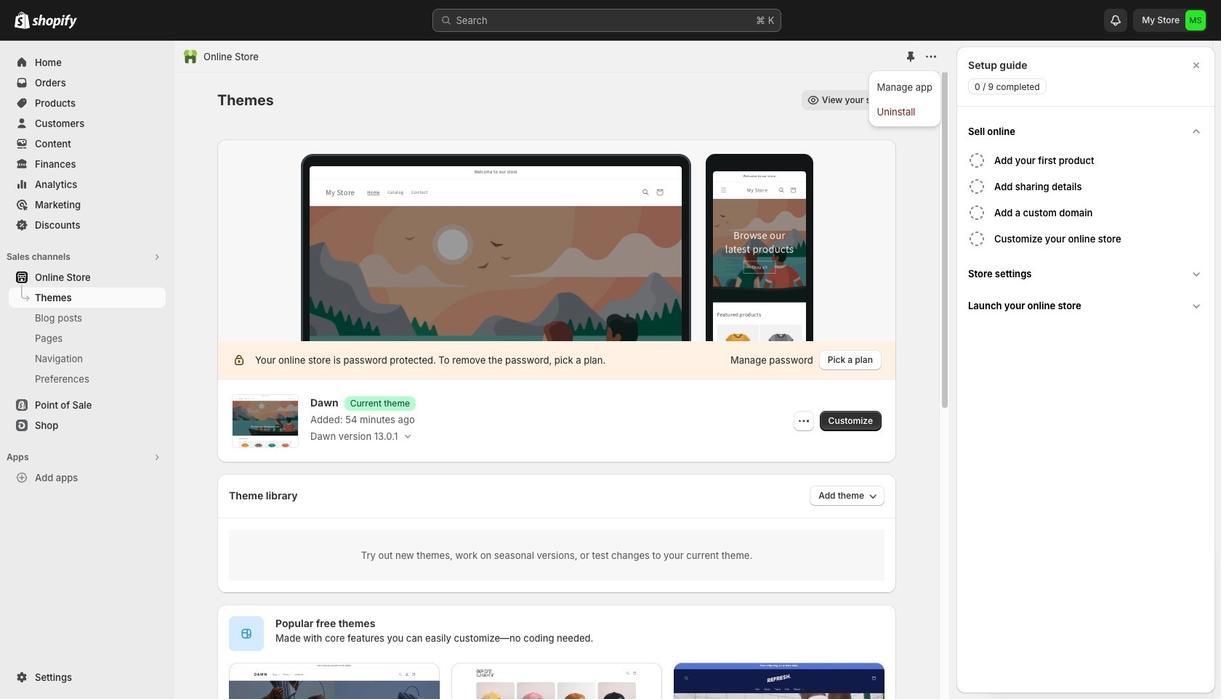 Task type: locate. For each thing, give the bounding box(es) containing it.
shopify image
[[15, 12, 30, 29], [32, 15, 77, 29]]

mark add sharing details as done image
[[968, 178, 986, 196]]

mark customize your online store as done image
[[968, 230, 986, 248]]

mark add your first product as done image
[[968, 152, 986, 169]]

dialog
[[957, 47, 1215, 694]]



Task type: vqa. For each thing, say whether or not it's contained in the screenshot.
Icon for Shop
no



Task type: describe. For each thing, give the bounding box(es) containing it.
0 horizontal spatial shopify image
[[15, 12, 30, 29]]

my store image
[[1186, 10, 1206, 31]]

online store image
[[183, 49, 198, 64]]

1 horizontal spatial shopify image
[[32, 15, 77, 29]]

mark add a custom domain as done image
[[968, 204, 986, 222]]



